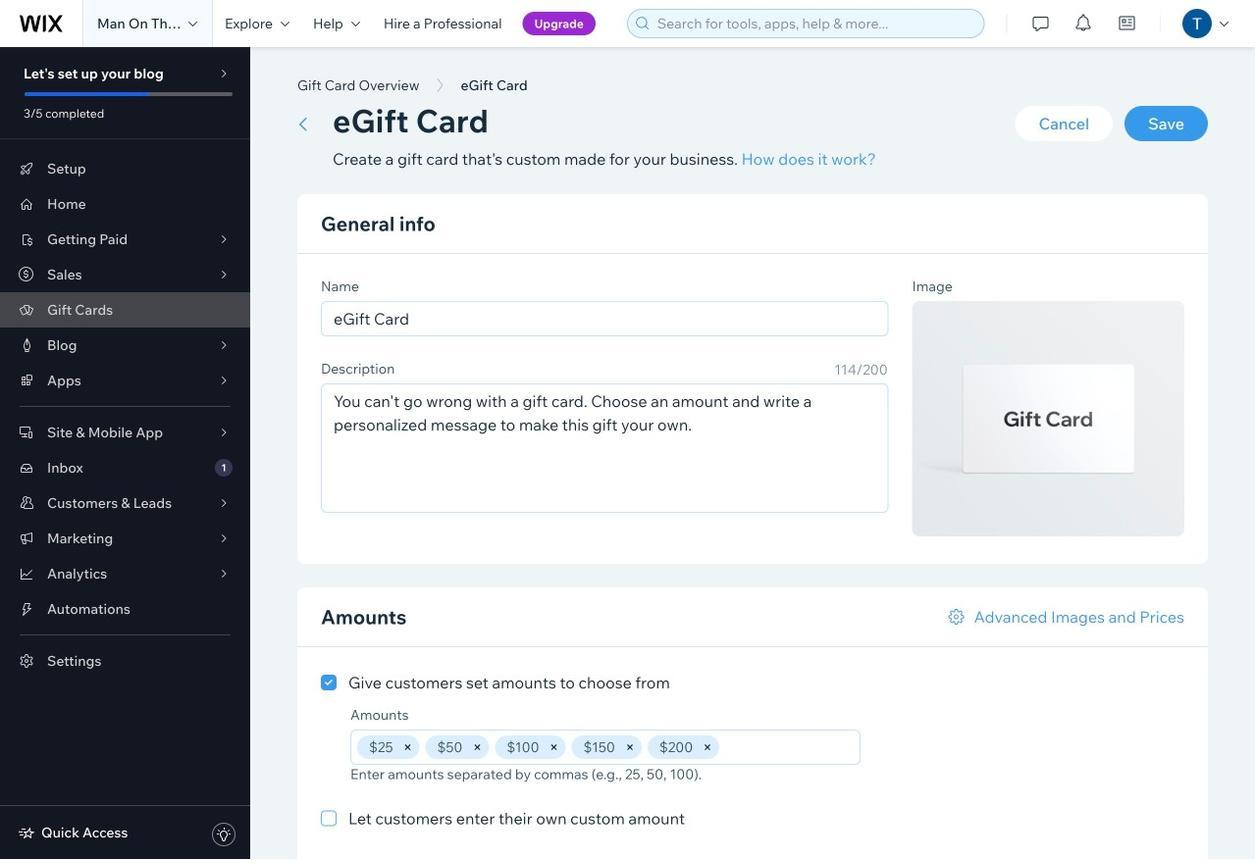 Task type: vqa. For each thing, say whether or not it's contained in the screenshot.
what
no



Task type: describe. For each thing, give the bounding box(es) containing it.
sidebar element
[[0, 47, 250, 860]]



Task type: locate. For each thing, give the bounding box(es) containing it.
e.g., eGift Card field
[[328, 302, 882, 336]]

None text field
[[322, 385, 888, 512]]

Search for tools, apps, help & more... field
[[652, 10, 978, 37]]

None field
[[726, 731, 854, 765]]

None checkbox
[[321, 807, 685, 831]]

None checkbox
[[321, 671, 670, 695]]



